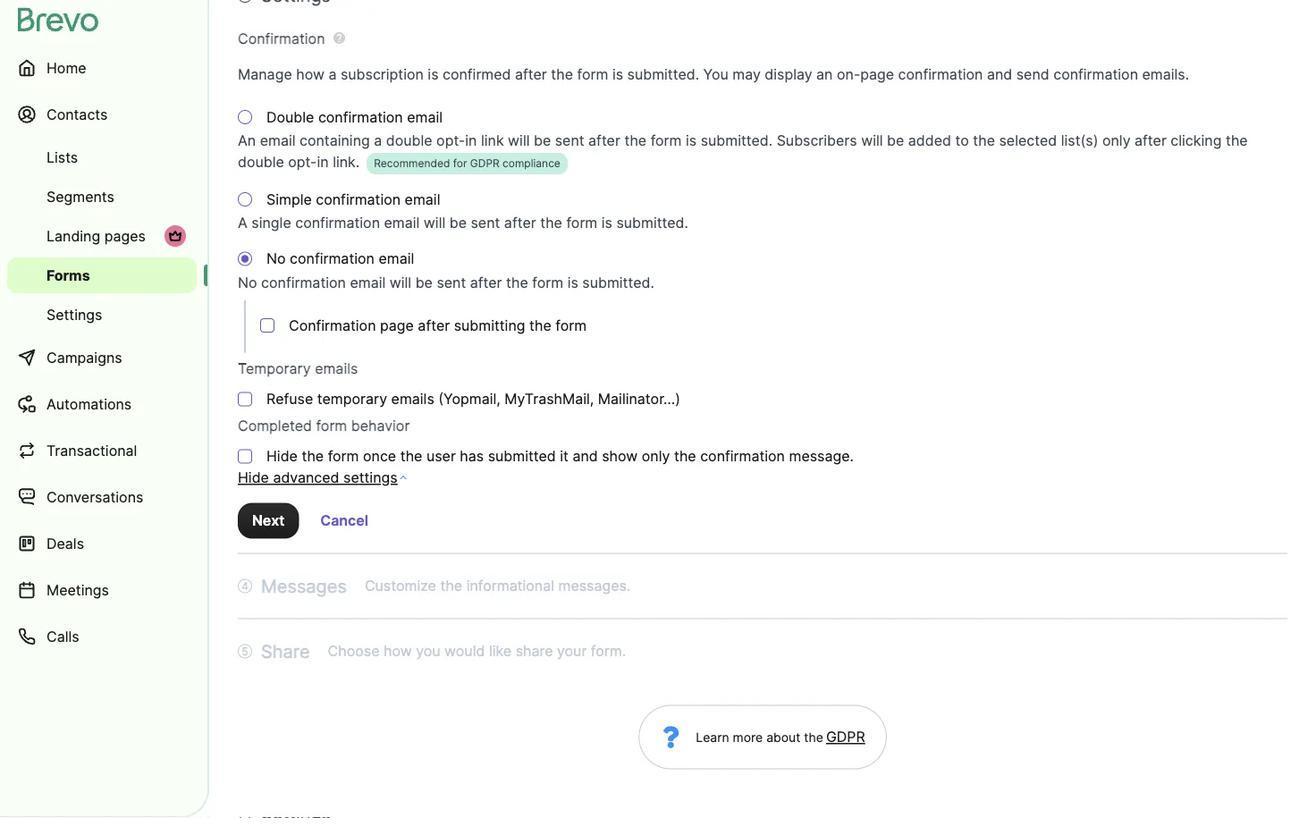 Task type: locate. For each thing, give the bounding box(es) containing it.
manage
[[238, 66, 292, 83]]

submitted
[[488, 448, 556, 465]]

sent down recommended for gdpr compliance
[[471, 215, 500, 232]]

1 vertical spatial opt-
[[288, 154, 317, 171]]

segments
[[46, 188, 114, 205]]

and right it
[[573, 448, 598, 465]]

1 vertical spatial gdpr
[[826, 729, 865, 746]]

submitted.
[[627, 66, 699, 83], [701, 132, 773, 150], [616, 215, 688, 232], [582, 274, 654, 291]]

1 horizontal spatial opt-
[[436, 132, 465, 150]]

1 horizontal spatial how
[[384, 643, 412, 660]]

0 vertical spatial no
[[266, 250, 286, 268]]

you
[[416, 643, 440, 660]]

1 horizontal spatial a
[[374, 132, 382, 150]]

will right 'subscribers'
[[861, 132, 883, 150]]

emails
[[315, 360, 358, 378], [391, 391, 434, 408]]

0 horizontal spatial opt-
[[288, 154, 317, 171]]

how for confirmation
[[296, 66, 324, 83]]

confirmation for confirmation page after submitting the form
[[289, 317, 376, 334]]

1 vertical spatial no
[[238, 274, 257, 291]]

message.
[[789, 448, 854, 465]]

gdpr right about
[[826, 729, 865, 746]]

and
[[987, 66, 1012, 83], [573, 448, 598, 465]]

confirmation up manage
[[238, 30, 325, 47]]

form
[[577, 66, 608, 83], [651, 132, 682, 150], [566, 215, 597, 232], [532, 274, 563, 291], [555, 317, 587, 334], [316, 418, 347, 435], [328, 448, 359, 465]]

0 vertical spatial double
[[386, 132, 432, 150]]

the inside learn more about the gdpr
[[804, 730, 823, 745]]

double up recommended on the top left of the page
[[386, 132, 432, 150]]

0 vertical spatial sent
[[555, 132, 584, 150]]

1 horizontal spatial page
[[860, 66, 894, 83]]

lists link
[[7, 139, 197, 175]]

how
[[296, 66, 324, 83], [384, 643, 412, 660]]

and left send
[[987, 66, 1012, 83]]

email down double
[[260, 132, 296, 150]]

emails up "behavior"
[[391, 391, 434, 408]]

an
[[238, 132, 256, 150]]

page down no confirmation email will be sent after the form is submitted.
[[380, 317, 414, 334]]

0 vertical spatial how
[[296, 66, 324, 83]]

in
[[465, 132, 477, 150], [317, 154, 329, 171]]

calls link
[[7, 615, 197, 658]]

0 vertical spatial gdpr
[[470, 157, 500, 170]]

send
[[1016, 66, 1049, 83]]

only right show at the left of the page
[[642, 448, 670, 465]]

is inside an email containing a double opt-in link will be sent after the form is submitted. subscribers will be added to the selected list(s) only after clicking the double opt-in link.
[[686, 132, 697, 150]]

automations
[[46, 395, 132, 413]]

email for simple confirmation email
[[405, 191, 440, 208]]

sent up compliance
[[555, 132, 584, 150]]

cancel button
[[306, 503, 383, 539]]

no for no confirmation email will be sent after the form is submitted.
[[238, 274, 257, 291]]

no confirmation email
[[266, 250, 414, 268]]

confirmed
[[443, 66, 511, 83]]

0 vertical spatial page
[[860, 66, 894, 83]]

1 vertical spatial emails
[[391, 391, 434, 408]]

sent
[[555, 132, 584, 150], [471, 215, 500, 232], [437, 274, 466, 291]]

a
[[329, 66, 337, 83], [374, 132, 382, 150]]

the
[[551, 66, 573, 83], [624, 132, 647, 150], [973, 132, 995, 150], [1226, 132, 1248, 150], [540, 215, 562, 232], [506, 274, 528, 291], [529, 317, 551, 334], [302, 448, 324, 465], [400, 448, 422, 465], [674, 448, 696, 465], [440, 578, 462, 595], [804, 730, 823, 745]]

a down double confirmation email
[[374, 132, 382, 150]]

(yopmail,
[[438, 391, 501, 408]]

1 horizontal spatial no
[[266, 250, 286, 268]]

only
[[1102, 132, 1131, 150], [642, 448, 670, 465]]

0 vertical spatial opt-
[[436, 132, 465, 150]]

opt- down containing
[[288, 154, 317, 171]]

only inside an email containing a double opt-in link will be sent after the form is submitted. subscribers will be added to the selected list(s) only after clicking the double opt-in link.
[[1102, 132, 1131, 150]]

0 vertical spatial a
[[329, 66, 337, 83]]

0 horizontal spatial only
[[642, 448, 670, 465]]

1 vertical spatial double
[[238, 154, 284, 171]]

double down an
[[238, 154, 284, 171]]

hide
[[266, 448, 298, 465], [238, 469, 269, 487]]

email for no confirmation email will be sent after the form is submitted.
[[350, 274, 386, 291]]

0 vertical spatial hide
[[266, 448, 298, 465]]

recommended for gdpr compliance
[[374, 157, 560, 170]]

2 vertical spatial sent
[[437, 274, 466, 291]]

gdpr down link
[[470, 157, 500, 170]]

temporary
[[317, 391, 387, 408]]

form.
[[591, 643, 626, 660]]

0 horizontal spatial and
[[573, 448, 598, 465]]

1 vertical spatial sent
[[471, 215, 500, 232]]

2 horizontal spatial sent
[[555, 132, 584, 150]]

how right manage
[[296, 66, 324, 83]]

simple
[[266, 191, 312, 208]]

page right an
[[860, 66, 894, 83]]

selected
[[999, 132, 1057, 150]]

opt- up for
[[436, 132, 465, 150]]

0 horizontal spatial in
[[317, 154, 329, 171]]

email down recommended on the top left of the page
[[405, 191, 440, 208]]

landing pages link
[[7, 218, 197, 254]]

emails.
[[1142, 66, 1189, 83]]

0 vertical spatial confirmation
[[238, 30, 325, 47]]

gdpr
[[470, 157, 500, 170], [826, 729, 865, 746]]

1 vertical spatial page
[[380, 317, 414, 334]]

user
[[426, 448, 456, 465]]

transactional link
[[7, 429, 197, 472]]

in left link
[[465, 132, 477, 150]]

on-
[[837, 66, 860, 83]]

a up double confirmation email
[[329, 66, 337, 83]]

be
[[534, 132, 551, 150], [887, 132, 904, 150], [450, 215, 467, 232], [415, 274, 433, 291]]

0 horizontal spatial no
[[238, 274, 257, 291]]

0 horizontal spatial how
[[296, 66, 324, 83]]

0 horizontal spatial gdpr
[[470, 157, 500, 170]]

no down 'a' on the left top of the page
[[238, 274, 257, 291]]

will
[[508, 132, 530, 150], [861, 132, 883, 150], [424, 215, 445, 232], [390, 274, 411, 291]]

opt-
[[436, 132, 465, 150], [288, 154, 317, 171]]

emails up temporary at the left top of the page
[[315, 360, 358, 378]]

hide down completed
[[266, 448, 298, 465]]

0 horizontal spatial page
[[380, 317, 414, 334]]

1 vertical spatial a
[[374, 132, 382, 150]]

email up no confirmation email will be sent after the form is submitted.
[[379, 250, 414, 268]]

no down single
[[266, 250, 286, 268]]

0 vertical spatial only
[[1102, 132, 1131, 150]]

sent up confirmation page after submitting the form
[[437, 274, 466, 291]]

1 vertical spatial how
[[384, 643, 412, 660]]

may
[[733, 66, 761, 83]]

temporary
[[238, 360, 311, 378]]

0 vertical spatial and
[[987, 66, 1012, 83]]

how left you
[[384, 643, 412, 660]]

settings link
[[7, 297, 197, 333]]

confirmation up temporary emails
[[289, 317, 376, 334]]

once
[[363, 448, 396, 465]]

double
[[386, 132, 432, 150], [238, 154, 284, 171]]

clicking
[[1171, 132, 1222, 150]]

confirmation page after submitting the form
[[289, 317, 587, 334]]

1 horizontal spatial only
[[1102, 132, 1131, 150]]

1 horizontal spatial in
[[465, 132, 477, 150]]

meetings
[[46, 581, 109, 599]]

hide up next
[[238, 469, 269, 487]]

only right list(s)
[[1102, 132, 1131, 150]]

0 horizontal spatial sent
[[437, 274, 466, 291]]

email up recommended on the top left of the page
[[407, 109, 443, 126]]

will up no confirmation email will be sent after the form is submitted.
[[424, 215, 445, 232]]

1 horizontal spatial gdpr
[[826, 729, 865, 746]]

5
[[242, 645, 248, 658]]

1 vertical spatial hide
[[238, 469, 269, 487]]

a inside an email containing a double opt-in link will be sent after the form is submitted. subscribers will be added to the selected list(s) only after clicking the double opt-in link.
[[374, 132, 382, 150]]

no for no confirmation email
[[266, 250, 286, 268]]

temporary emails
[[238, 360, 358, 378]]

customize
[[365, 578, 436, 595]]

1 vertical spatial confirmation
[[289, 317, 376, 334]]

deals
[[46, 535, 84, 552]]

no
[[266, 250, 286, 268], [238, 274, 257, 291]]

mailinator…)
[[598, 391, 680, 408]]

email
[[407, 109, 443, 126], [260, 132, 296, 150], [405, 191, 440, 208], [384, 215, 420, 232], [379, 250, 414, 268], [350, 274, 386, 291]]

1 vertical spatial only
[[642, 448, 670, 465]]

1 horizontal spatial sent
[[471, 215, 500, 232]]

email down no confirmation email
[[350, 274, 386, 291]]

in left link.
[[317, 154, 329, 171]]

0 horizontal spatial emails
[[315, 360, 358, 378]]

1 vertical spatial and
[[573, 448, 598, 465]]

is
[[428, 66, 439, 83], [612, 66, 623, 83], [686, 132, 697, 150], [602, 215, 612, 232], [567, 274, 578, 291]]



Task type: vqa. For each thing, say whether or not it's contained in the screenshot.
THE SUBSCRIBERS
yes



Task type: describe. For each thing, give the bounding box(es) containing it.
campaigns
[[46, 349, 122, 366]]

1 horizontal spatial and
[[987, 66, 1012, 83]]

more
[[733, 730, 763, 745]]

will up confirmation page after submitting the form
[[390, 274, 411, 291]]

1 horizontal spatial emails
[[391, 391, 434, 408]]

completed
[[238, 418, 312, 435]]

form inside an email containing a double opt-in link will be sent after the form is submitted. subscribers will be added to the selected list(s) only after clicking the double opt-in link.
[[651, 132, 682, 150]]

conversations link
[[7, 476, 197, 519]]

be up compliance
[[534, 132, 551, 150]]

left___rvooi image
[[168, 229, 182, 243]]

forms
[[46, 266, 90, 284]]

for
[[453, 157, 467, 170]]

list(s)
[[1061, 132, 1098, 150]]

sent inside an email containing a double opt-in link will be sent after the form is submitted. subscribers will be added to the selected list(s) only after clicking the double opt-in link.
[[555, 132, 584, 150]]

0 horizontal spatial a
[[329, 66, 337, 83]]

lists
[[46, 148, 78, 166]]

contacts
[[46, 106, 108, 123]]

it
[[560, 448, 569, 465]]

recommended
[[374, 157, 450, 170]]

submitting
[[454, 317, 525, 334]]

choose
[[328, 643, 380, 660]]

email for no confirmation email
[[379, 250, 414, 268]]

single
[[252, 215, 291, 232]]

double
[[266, 109, 314, 126]]

added
[[908, 132, 951, 150]]

learn more about the gdpr
[[696, 729, 865, 746]]

choose how you would like share your form.
[[328, 643, 626, 660]]

settings
[[46, 306, 102, 323]]

advanced
[[273, 469, 339, 487]]

landing
[[46, 227, 100, 245]]

about
[[766, 730, 801, 745]]

completed form behavior
[[238, 418, 410, 435]]

be down for
[[450, 215, 467, 232]]

informational
[[466, 578, 554, 595]]

hide advanced settings
[[238, 469, 398, 487]]

double confirmation email
[[266, 109, 443, 126]]

manage how a subscription is confirmed after the form is submitted. you may display an on-page confirmation and send confirmation emails.
[[238, 66, 1189, 83]]

you
[[703, 66, 729, 83]]

compliance
[[503, 157, 560, 170]]

hide the form once the user has submitted it and show only the confirmation message.
[[266, 448, 854, 465]]

4
[[242, 580, 248, 593]]

next
[[252, 512, 285, 530]]

0 vertical spatial in
[[465, 132, 477, 150]]

subscription
[[341, 66, 424, 83]]

refuse temporary emails (yopmail, mytrashmail, mailinator…)
[[266, 391, 680, 408]]

submitted. inside an email containing a double opt-in link will be sent after the form is submitted. subscribers will be added to the selected list(s) only after clicking the double opt-in link.
[[701, 132, 773, 150]]

campaigns link
[[7, 336, 197, 379]]

messages
[[261, 575, 347, 597]]

behavior
[[351, 418, 410, 435]]

your
[[557, 643, 587, 660]]

confirmation for confirmation
[[238, 30, 325, 47]]

cancel
[[320, 512, 368, 530]]

display
[[765, 66, 812, 83]]

home link
[[7, 46, 197, 89]]

email for double confirmation email
[[407, 109, 443, 126]]

conversations
[[46, 488, 143, 506]]

email down simple confirmation email
[[384, 215, 420, 232]]

link.
[[333, 154, 360, 171]]

home
[[46, 59, 86, 76]]

has
[[460, 448, 484, 465]]

refuse
[[266, 391, 313, 408]]

calls
[[46, 628, 79, 645]]

will up compliance
[[508, 132, 530, 150]]

subscribers
[[777, 132, 857, 150]]

share
[[261, 641, 310, 663]]

forms link
[[7, 258, 197, 293]]

how for share
[[384, 643, 412, 660]]

an email containing a double opt-in link will be sent after the form is submitted. subscribers will be added to the selected list(s) only after clicking the double opt-in link.
[[238, 132, 1248, 171]]

show
[[602, 448, 638, 465]]

0 horizontal spatial double
[[238, 154, 284, 171]]

be left the added at the right
[[887, 132, 904, 150]]

mytrashmail,
[[505, 391, 594, 408]]

customize the informational messages.
[[365, 578, 631, 595]]

1 horizontal spatial double
[[386, 132, 432, 150]]

settings
[[343, 469, 398, 487]]

an
[[816, 66, 833, 83]]

hide for hide the form once the user has submitted it and show only the confirmation message.
[[266, 448, 298, 465]]

a single confirmation email will be sent after the form is submitted.
[[238, 215, 688, 232]]

containing
[[300, 132, 370, 150]]

segments link
[[7, 179, 197, 215]]

be up confirmation page after submitting the form
[[415, 274, 433, 291]]

share
[[516, 643, 553, 660]]

email inside an email containing a double opt-in link will be sent after the form is submitted. subscribers will be added to the selected list(s) only after clicking the double opt-in link.
[[260, 132, 296, 150]]

landing pages
[[46, 227, 146, 245]]

like
[[489, 643, 512, 660]]

a
[[238, 215, 248, 232]]

contacts link
[[7, 93, 197, 136]]

meetings link
[[7, 569, 197, 612]]

1 vertical spatial in
[[317, 154, 329, 171]]

gdpr link
[[823, 727, 865, 748]]

to
[[955, 132, 969, 150]]

learn
[[696, 730, 729, 745]]

next button
[[238, 503, 299, 539]]

link
[[481, 132, 504, 150]]

hide for hide advanced settings
[[238, 469, 269, 487]]

automations link
[[7, 383, 197, 426]]

0 vertical spatial emails
[[315, 360, 358, 378]]

transactional
[[46, 442, 137, 459]]

no confirmation email will be sent after the form is submitted.
[[238, 274, 654, 291]]

pages
[[104, 227, 146, 245]]



